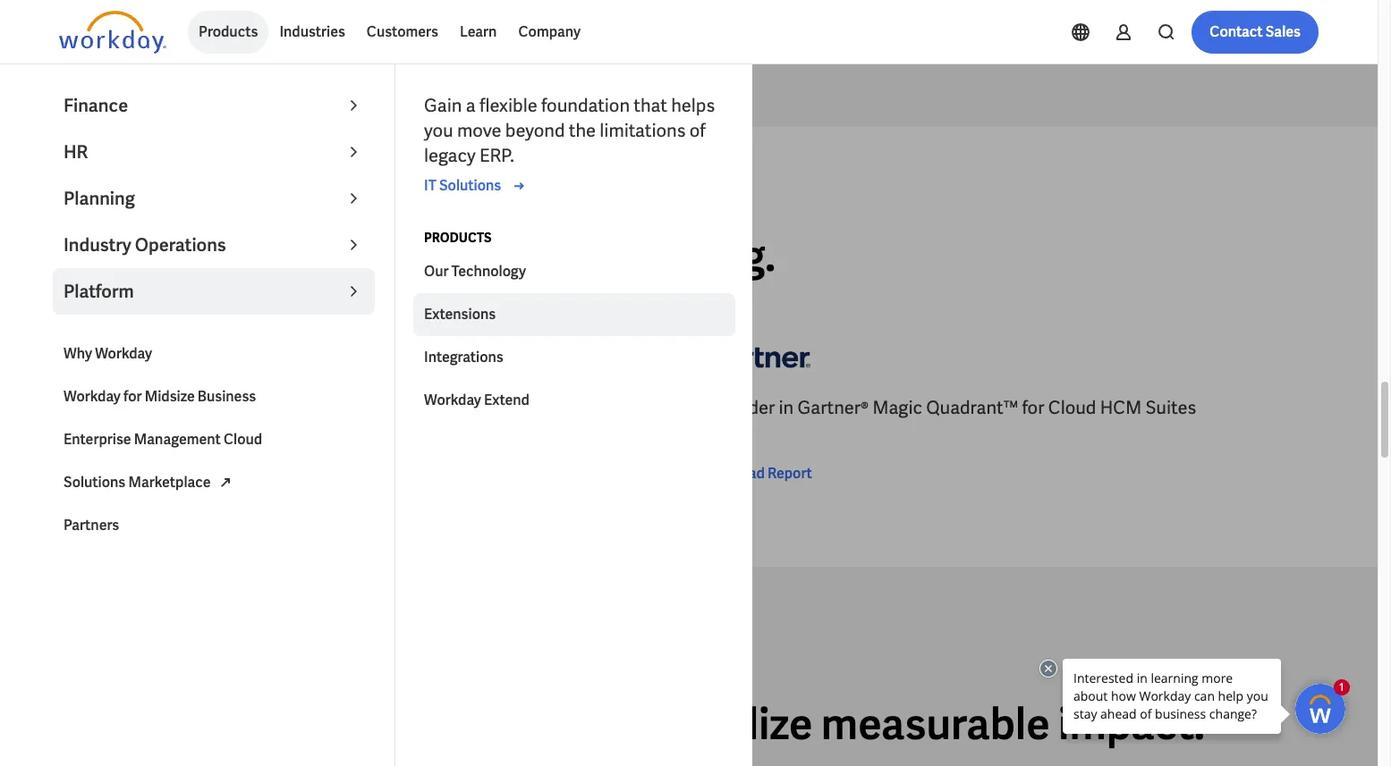 Task type: vqa. For each thing, say whether or not it's contained in the screenshot.
With mobile access and independent report generation, Bangchak empowers employees and shifts HR to a strategic role.
no



Task type: describe. For each thing, give the bounding box(es) containing it.
industries
[[481, 697, 677, 753]]

quadrant™ inside a leader in 2023 gartner® magic quadrant™ for cloud erp for service- centric enterprises
[[325, 397, 417, 420]]

companies across all industries realize measurable impact.
[[59, 697, 1205, 753]]

workday for workday for midsize business
[[64, 387, 121, 406]]

enterprises
[[123, 422, 215, 445]]

hr
[[64, 140, 88, 164]]

learn inside dropdown button
[[460, 22, 497, 41]]

1 learn more link from the left
[[81, 12, 156, 34]]

service-
[[561, 397, 627, 420]]

sales
[[1266, 22, 1301, 41]]

integrations
[[424, 348, 503, 367]]

across
[[289, 697, 418, 753]]

workday right the why in the left top of the page
[[95, 344, 152, 363]]

a leader in finance, hr, and planning.
[[59, 229, 776, 284]]

extensions
[[424, 305, 496, 324]]

enterprise
[[64, 430, 131, 449]]

midsize
[[145, 387, 195, 406]]

solutions marketplace
[[64, 473, 211, 492]]

integrations link
[[413, 336, 735, 379]]

in for gartner®
[[779, 397, 794, 420]]

it solutions
[[424, 176, 501, 195]]

hr button
[[53, 129, 375, 175]]

centric
[[59, 422, 119, 445]]

leader for a leader in 2023 gartner® magic quadrant™ for cloud erp for service- centric enterprises
[[75, 397, 131, 420]]

industries button
[[269, 11, 356, 54]]

company
[[518, 22, 581, 41]]

for down integrations on the top
[[420, 397, 443, 420]]

gartner image for 2023
[[59, 331, 166, 382]]

helps
[[671, 94, 715, 117]]

operations
[[135, 233, 226, 257]]

contact sales link
[[1192, 11, 1319, 54]]

for left midsize
[[123, 387, 142, 406]]

contact sales
[[1210, 22, 1301, 41]]

a
[[466, 94, 476, 117]]

industry operations button
[[53, 222, 375, 268]]

partners link
[[53, 505, 375, 547]]

beyond
[[505, 119, 565, 142]]

read for a leader in 2023 gartner® magic quadrant™ for cloud erp for service- centric enterprises
[[88, 490, 121, 509]]

workday extend
[[424, 391, 530, 410]]

industry
[[64, 233, 131, 257]]

in for 2023
[[135, 397, 150, 420]]

move
[[457, 119, 501, 142]]

2 learn more from the left
[[511, 13, 585, 32]]

enterprise management cloud
[[64, 430, 262, 449]]

extensions link
[[413, 293, 735, 336]]

customers
[[367, 22, 438, 41]]

1 learn more from the left
[[81, 13, 156, 32]]

2 gartner® from the left
[[798, 397, 869, 420]]

all
[[427, 697, 472, 753]]

planning.
[[595, 229, 776, 284]]

2 more from the left
[[551, 13, 585, 32]]

report for 2023
[[123, 490, 168, 509]]

analysts
[[99, 186, 162, 202]]

cloud inside a leader in 2023 gartner® magic quadrant™ for cloud erp for service- centric enterprises
[[447, 397, 495, 420]]

flexible
[[480, 94, 537, 117]]

a for a leader in finance, hr, and planning.
[[59, 229, 89, 284]]

foundation
[[541, 94, 630, 117]]

measurable
[[821, 697, 1050, 753]]

business
[[198, 387, 256, 406]]

gartner® inside a leader in 2023 gartner® magic quadrant™ for cloud erp for service- centric enterprises
[[196, 397, 267, 420]]

workday for workday extend
[[424, 391, 481, 410]]

realize
[[685, 697, 813, 753]]

hr,
[[436, 229, 505, 284]]

read report for 2023
[[88, 490, 168, 509]]

why workday link
[[53, 333, 375, 376]]

a leader in 2023 gartner® magic quadrant™ for cloud erp for service- centric enterprises
[[59, 397, 627, 445]]

industry operations
[[64, 233, 226, 257]]

industries
[[279, 22, 345, 41]]

in for finance,
[[228, 229, 264, 284]]

products button
[[188, 11, 269, 54]]

workday for midsize business
[[64, 387, 256, 406]]

0 horizontal spatial solutions
[[64, 473, 126, 492]]

legacy
[[424, 144, 476, 167]]

it
[[424, 176, 436, 195]]

erp
[[498, 397, 531, 420]]

leader for a leader in gartner® magic quadrant™ for cloud hcm suites
[[719, 397, 775, 420]]

suites
[[1145, 397, 1196, 420]]

that
[[634, 94, 667, 117]]

finance,
[[273, 229, 427, 284]]



Task type: locate. For each thing, give the bounding box(es) containing it.
impact.
[[1058, 697, 1205, 753]]

marketplace
[[128, 473, 211, 492]]

the
[[569, 119, 596, 142]]

why
[[64, 344, 92, 363]]

cloud inside enterprise management cloud link
[[224, 430, 262, 449]]

1 horizontal spatial magic
[[873, 397, 922, 420]]

read for a leader in gartner® magic quadrant™ for cloud hcm suites
[[732, 465, 765, 484]]

more
[[121, 13, 156, 32], [551, 13, 585, 32]]

go to the homepage image
[[59, 11, 166, 54]]

planning button
[[53, 175, 375, 222]]

cloud
[[447, 397, 495, 420], [1048, 397, 1096, 420], [224, 430, 262, 449]]

0 horizontal spatial report
[[123, 490, 168, 509]]

technology
[[451, 262, 526, 281]]

1 vertical spatial read
[[88, 490, 121, 509]]

read report for gartner®
[[732, 465, 812, 484]]

0 horizontal spatial leader
[[75, 397, 131, 420]]

read report
[[732, 465, 812, 484], [88, 490, 168, 509]]

1 horizontal spatial in
[[228, 229, 264, 284]]

1 horizontal spatial read
[[732, 465, 765, 484]]

2 horizontal spatial cloud
[[1048, 397, 1096, 420]]

0 horizontal spatial gartner image
[[59, 331, 166, 382]]

learn more right "learn" dropdown button
[[511, 13, 585, 32]]

quadrant™
[[325, 397, 417, 420], [926, 397, 1018, 420]]

opens in a new tab image
[[214, 472, 236, 493]]

say
[[164, 186, 188, 202]]

learn up finance
[[81, 13, 119, 32]]

1 horizontal spatial report
[[767, 465, 812, 484]]

contact
[[1210, 22, 1263, 41]]

in inside a leader in 2023 gartner® magic quadrant™ for cloud erp for service- centric enterprises
[[135, 397, 150, 420]]

a leader in gartner® magic quadrant™ for cloud hcm suites
[[703, 397, 1196, 420]]

and
[[513, 229, 587, 284]]

2 learn more link from the left
[[511, 12, 585, 34]]

why workday
[[64, 344, 152, 363]]

1 horizontal spatial learn more
[[511, 13, 585, 32]]

a
[[59, 229, 89, 284], [59, 397, 71, 420], [703, 397, 715, 420]]

customers button
[[356, 11, 449, 54]]

solutions marketplace link
[[53, 462, 375, 505]]

a for a leader in gartner® magic quadrant™ for cloud hcm suites
[[703, 397, 715, 420]]

2 gartner image from the left
[[703, 331, 811, 382]]

solutions down enterprise
[[64, 473, 126, 492]]

2 leader from the left
[[719, 397, 775, 420]]

gartner image
[[59, 331, 166, 382], [703, 331, 811, 382]]

magic inside a leader in 2023 gartner® magic quadrant™ for cloud erp for service- centric enterprises
[[271, 397, 321, 420]]

cloud left erp
[[447, 397, 495, 420]]

workday inside "link"
[[424, 391, 481, 410]]

management
[[134, 430, 221, 449]]

a for a leader in 2023 gartner® magic quadrant™ for cloud erp for service- centric enterprises
[[59, 397, 71, 420]]

1 more from the left
[[121, 13, 156, 32]]

what analysts say
[[59, 186, 188, 202]]

in
[[228, 229, 264, 284], [135, 397, 150, 420], [779, 397, 794, 420]]

1 vertical spatial read report link
[[59, 489, 168, 510]]

1 horizontal spatial quadrant™
[[926, 397, 1018, 420]]

1 vertical spatial solutions
[[64, 473, 126, 492]]

read report link for a leader in 2023 gartner® magic quadrant™ for cloud erp for service- centric enterprises
[[59, 489, 168, 510]]

2 magic from the left
[[873, 397, 922, 420]]

workday for midsize business link
[[53, 376, 375, 419]]

you
[[424, 119, 453, 142]]

report for gartner®
[[767, 465, 812, 484]]

1 horizontal spatial more
[[551, 13, 585, 32]]

leader
[[75, 397, 131, 420], [719, 397, 775, 420]]

report
[[767, 465, 812, 484], [123, 490, 168, 509]]

it solutions link
[[424, 175, 530, 197]]

1 horizontal spatial cloud
[[447, 397, 495, 420]]

our
[[424, 262, 449, 281]]

0 horizontal spatial gartner®
[[196, 397, 267, 420]]

companies
[[59, 697, 280, 753]]

solutions down legacy
[[439, 176, 501, 195]]

1 horizontal spatial read report link
[[703, 464, 812, 485]]

0 horizontal spatial read report link
[[59, 489, 168, 510]]

read report link for a leader in gartner® magic quadrant™ for cloud hcm suites
[[703, 464, 812, 485]]

1 vertical spatial read report
[[88, 490, 168, 509]]

finance button
[[53, 82, 375, 129]]

learn more
[[81, 13, 156, 32], [511, 13, 585, 32]]

0 horizontal spatial read
[[88, 490, 121, 509]]

learn more link up finance
[[81, 12, 156, 34]]

gain
[[424, 94, 462, 117]]

partners
[[64, 516, 119, 535]]

gartner image for gartner®
[[703, 331, 811, 382]]

1 magic from the left
[[271, 397, 321, 420]]

1 horizontal spatial gartner image
[[703, 331, 811, 382]]

of
[[690, 119, 706, 142]]

learn more link right "learn" dropdown button
[[511, 12, 585, 34]]

products
[[424, 230, 492, 246]]

workday down integrations on the top
[[424, 391, 481, 410]]

0 horizontal spatial learn more link
[[81, 12, 156, 34]]

for left hcm
[[1022, 397, 1044, 420]]

1 vertical spatial report
[[123, 490, 168, 509]]

read
[[732, 465, 765, 484], [88, 490, 121, 509]]

cloud left hcm
[[1048, 397, 1096, 420]]

learn more link
[[81, 12, 156, 34], [511, 12, 585, 34]]

0 vertical spatial read report
[[732, 465, 812, 484]]

products
[[199, 22, 258, 41]]

0 horizontal spatial quadrant™
[[325, 397, 417, 420]]

platform button
[[53, 268, 375, 315]]

extend
[[484, 391, 530, 410]]

workday
[[95, 344, 152, 363], [64, 387, 121, 406], [424, 391, 481, 410]]

0 horizontal spatial learn
[[81, 13, 119, 32]]

learn
[[81, 13, 119, 32], [511, 13, 548, 32], [460, 22, 497, 41]]

0 horizontal spatial in
[[135, 397, 150, 420]]

workday extend link
[[413, 379, 735, 422]]

for right erp
[[535, 397, 557, 420]]

0 horizontal spatial magic
[[271, 397, 321, 420]]

1 gartner image from the left
[[59, 331, 166, 382]]

0 vertical spatial solutions
[[439, 176, 501, 195]]

workday up centric
[[64, 387, 121, 406]]

0 horizontal spatial more
[[121, 13, 156, 32]]

1 quadrant™ from the left
[[325, 397, 417, 420]]

0 vertical spatial read report link
[[703, 464, 812, 485]]

0 horizontal spatial learn more
[[81, 13, 156, 32]]

read report link
[[703, 464, 812, 485], [59, 489, 168, 510]]

enterprise management cloud link
[[53, 419, 375, 462]]

hcm
[[1100, 397, 1142, 420]]

erp.
[[479, 144, 514, 167]]

0 horizontal spatial read report
[[88, 490, 168, 509]]

2 horizontal spatial in
[[779, 397, 794, 420]]

planning
[[64, 187, 135, 210]]

1 horizontal spatial read report
[[732, 465, 812, 484]]

learn right "learn" dropdown button
[[511, 13, 548, 32]]

learn left the company
[[460, 22, 497, 41]]

leader
[[97, 229, 220, 284]]

1 horizontal spatial leader
[[719, 397, 775, 420]]

company button
[[508, 11, 591, 54]]

leader inside a leader in 2023 gartner® magic quadrant™ for cloud erp for service- centric enterprises
[[75, 397, 131, 420]]

1 horizontal spatial learn
[[460, 22, 497, 41]]

gain a flexible foundation that helps you move beyond the limitations of legacy erp.
[[424, 94, 715, 167]]

a inside a leader in 2023 gartner® magic quadrant™ for cloud erp for service- centric enterprises
[[59, 397, 71, 420]]

1 horizontal spatial learn more link
[[511, 12, 585, 34]]

learn button
[[449, 11, 508, 54]]

finance
[[64, 94, 128, 117]]

1 horizontal spatial gartner®
[[798, 397, 869, 420]]

1 leader from the left
[[75, 397, 131, 420]]

2023
[[153, 397, 192, 420]]

cloud down business
[[224, 430, 262, 449]]

platform
[[64, 280, 134, 303]]

2 quadrant™ from the left
[[926, 397, 1018, 420]]

2 horizontal spatial learn
[[511, 13, 548, 32]]

0 vertical spatial report
[[767, 465, 812, 484]]

our technology
[[424, 262, 526, 281]]

limitations
[[600, 119, 686, 142]]

1 horizontal spatial solutions
[[439, 176, 501, 195]]

0 vertical spatial read
[[732, 465, 765, 484]]

1 gartner® from the left
[[196, 397, 267, 420]]

gartner®
[[196, 397, 267, 420], [798, 397, 869, 420]]

our technology link
[[413, 250, 735, 293]]

learn more up finance
[[81, 13, 156, 32]]

0 horizontal spatial cloud
[[224, 430, 262, 449]]

solutions
[[439, 176, 501, 195], [64, 473, 126, 492]]

what
[[59, 186, 96, 202]]



